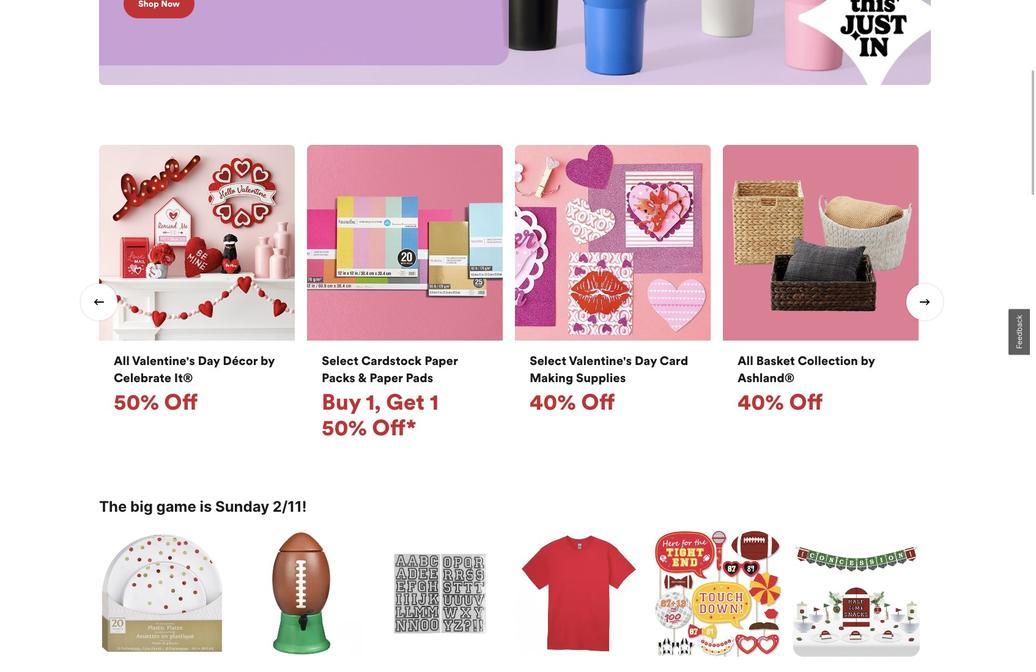 Task type: locate. For each thing, give the bounding box(es) containing it.
2 select from the left
[[530, 353, 567, 369]]

2 horizontal spatial off
[[789, 389, 823, 416]]

0 horizontal spatial off
[[164, 389, 198, 416]]

day left card
[[635, 353, 657, 369]]

valentine's inside all valentine's day décor by celebrate it® 50% off
[[132, 353, 195, 369]]

select
[[322, 353, 359, 369], [530, 353, 567, 369]]

40% down "making"
[[530, 389, 576, 416]]

packs
[[322, 371, 355, 386]]

0 horizontal spatial 50%
[[114, 389, 159, 416]]

five travel mugs on purple background with "this just in" logo image
[[99, 0, 931, 85]]

valentine's for 40%
[[569, 353, 632, 369]]

gildan® short sleeve adult t-shirt image
[[516, 530, 642, 657]]

day left décor
[[198, 353, 220, 369]]

supplies
[[576, 371, 626, 386]]

is
[[200, 498, 212, 516]]

0 horizontal spatial valentine's
[[132, 353, 195, 369]]

valentine's up it® in the left bottom of the page
[[132, 353, 195, 369]]

by right décor
[[261, 353, 275, 369]]

décor
[[223, 353, 258, 369]]

40% down ashland®
[[738, 389, 784, 416]]

1 valentine's from the left
[[132, 353, 195, 369]]

all inside all valentine's day décor by celebrate it® 50% off
[[114, 353, 130, 369]]

1 horizontal spatial 50%
[[322, 415, 367, 442]]

all up the celebrate
[[114, 353, 130, 369]]

2 40% from the left
[[738, 389, 784, 416]]

1 select from the left
[[322, 353, 359, 369]]

big dot of happiness in my football era - red and gold sports party photo booth props kit - 20 count image
[[655, 530, 781, 657]]

0 horizontal spatial 40%
[[530, 389, 576, 416]]

celebrate
[[114, 371, 171, 386]]

2 valentine's from the left
[[569, 353, 632, 369]]

day inside select valentine's day card making supplies 40% off
[[635, 353, 657, 369]]

valentine's up supplies
[[569, 353, 632, 369]]

0 horizontal spatial day
[[198, 353, 220, 369]]

big
[[130, 498, 153, 516]]

valentine's
[[132, 353, 195, 369], [569, 353, 632, 369]]

select inside select valentine's day card making supplies 40% off
[[530, 353, 567, 369]]

40%
[[530, 389, 576, 416], [738, 389, 784, 416]]

1 day from the left
[[198, 353, 220, 369]]

40% inside all basket collection by ashland® 40% off
[[738, 389, 784, 416]]

1 horizontal spatial off
[[581, 389, 615, 416]]

day
[[198, 353, 220, 369], [635, 353, 657, 369]]

game
[[156, 498, 196, 516]]

paper up pads
[[425, 353, 458, 369]]

all up ashland®
[[738, 353, 754, 369]]

16" football beverage dispenser image
[[238, 530, 365, 657]]

50%
[[114, 389, 159, 416], [322, 415, 367, 442]]

pads
[[406, 371, 433, 386]]

off inside all valentine's day décor by celebrate it® 50% off
[[164, 389, 198, 416]]

2 all from the left
[[738, 353, 754, 369]]

1 horizontal spatial valentine's
[[569, 353, 632, 369]]

1 horizontal spatial 40%
[[738, 389, 784, 416]]

packages of craft paper on pink background image
[[307, 145, 503, 341]]

off inside all basket collection by ashland® 40% off
[[789, 389, 823, 416]]

2 day from the left
[[635, 353, 657, 369]]

1
[[430, 389, 439, 416]]

50% down the celebrate
[[114, 389, 159, 416]]

select inside the select cardstock paper packs & paper pads buy 1, get 1 50% off*
[[322, 353, 359, 369]]

select up packs
[[322, 353, 359, 369]]

off
[[164, 389, 198, 416], [581, 389, 615, 416], [789, 389, 823, 416]]

2 off from the left
[[581, 389, 615, 416]]

pink, purple hearts and card supplies image
[[515, 145, 711, 341]]

paper
[[425, 353, 458, 369], [370, 371, 403, 386]]

1 horizontal spatial select
[[530, 353, 567, 369]]

paper down cardstock
[[370, 371, 403, 386]]

off down supplies
[[581, 389, 615, 416]]

by right collection
[[861, 353, 875, 369]]

big dot of happiness end zone - football - diy baby shower or birthday party concession signs - snack bar decorations kit - 50 pieces image
[[794, 530, 920, 657]]

all valentine's day décor by celebrate it® 50% off
[[114, 353, 275, 416]]

1 by from the left
[[261, 353, 275, 369]]

by
[[261, 353, 275, 369], [861, 353, 875, 369]]

1 40% from the left
[[530, 389, 576, 416]]

1 horizontal spatial all
[[738, 353, 754, 369]]

0 vertical spatial paper
[[425, 353, 458, 369]]

1 off from the left
[[164, 389, 198, 416]]

get
[[386, 389, 425, 416]]

1 horizontal spatial by
[[861, 353, 875, 369]]

1.5" iron-on athletic letters by make market® image
[[377, 530, 504, 657]]

off*
[[372, 415, 417, 442]]

1 horizontal spatial day
[[635, 353, 657, 369]]

round hot stamped plastic plates multipack image
[[99, 530, 226, 657]]

1 vertical spatial paper
[[370, 371, 403, 386]]

red and white heart decor on white mantel in pink room image
[[99, 145, 295, 341]]

all inside all basket collection by ashland® 40% off
[[738, 353, 754, 369]]

50% left off*
[[322, 415, 367, 442]]

1 all from the left
[[114, 353, 130, 369]]

3 off from the left
[[789, 389, 823, 416]]

basket
[[757, 353, 795, 369]]

0 horizontal spatial by
[[261, 353, 275, 369]]

2 by from the left
[[861, 353, 875, 369]]

select up "making"
[[530, 353, 567, 369]]

day inside all valentine's day décor by celebrate it® 50% off
[[198, 353, 220, 369]]

0 horizontal spatial all
[[114, 353, 130, 369]]

day for 50% off
[[198, 353, 220, 369]]

off down ashland®
[[789, 389, 823, 416]]

0 horizontal spatial select
[[322, 353, 359, 369]]

valentine's inside select valentine's day card making supplies 40% off
[[569, 353, 632, 369]]

all
[[114, 353, 130, 369], [738, 353, 754, 369]]

three water hyacinth woven baskets on pink background image
[[723, 145, 919, 341]]

off down it® in the left bottom of the page
[[164, 389, 198, 416]]

50% inside all valentine's day décor by celebrate it® 50% off
[[114, 389, 159, 416]]



Task type: vqa. For each thing, say whether or not it's contained in the screenshot.
by in All Valentine's Day Décor by Celebrate It® 50% Off
yes



Task type: describe. For each thing, give the bounding box(es) containing it.
collection
[[798, 353, 858, 369]]

select cardstock paper packs & paper pads buy 1, get 1 50% off*
[[322, 353, 458, 442]]

all for celebrate
[[114, 353, 130, 369]]

40% inside select valentine's day card making supplies 40% off
[[530, 389, 576, 416]]

sunday
[[215, 498, 269, 516]]

buy
[[322, 389, 361, 416]]

select for 40% off
[[530, 353, 567, 369]]

the big game is sunday 2/11!
[[99, 498, 307, 516]]

ashland®
[[738, 371, 795, 386]]

select for buy 1, get 1 50% off*
[[322, 353, 359, 369]]

cardstock
[[361, 353, 422, 369]]

0 horizontal spatial paper
[[370, 371, 403, 386]]

1 horizontal spatial paper
[[425, 353, 458, 369]]

50% inside the select cardstock paper packs & paper pads buy 1, get 1 50% off*
[[322, 415, 367, 442]]

by inside all valentine's day décor by celebrate it® 50% off
[[261, 353, 275, 369]]

1,
[[366, 389, 381, 416]]

it®
[[174, 371, 193, 386]]

all basket collection by ashland® 40% off
[[738, 353, 875, 416]]

all for 40%
[[738, 353, 754, 369]]

card
[[660, 353, 688, 369]]

valentine's for it®
[[132, 353, 195, 369]]

off inside select valentine's day card making supplies 40% off
[[581, 389, 615, 416]]

&
[[358, 371, 367, 386]]

making
[[530, 371, 573, 386]]

2/11!
[[273, 498, 307, 516]]

day for 40% off
[[635, 353, 657, 369]]

the
[[99, 498, 127, 516]]

by inside all basket collection by ashland® 40% off
[[861, 353, 875, 369]]

select valentine's day card making supplies 40% off
[[530, 353, 688, 416]]



